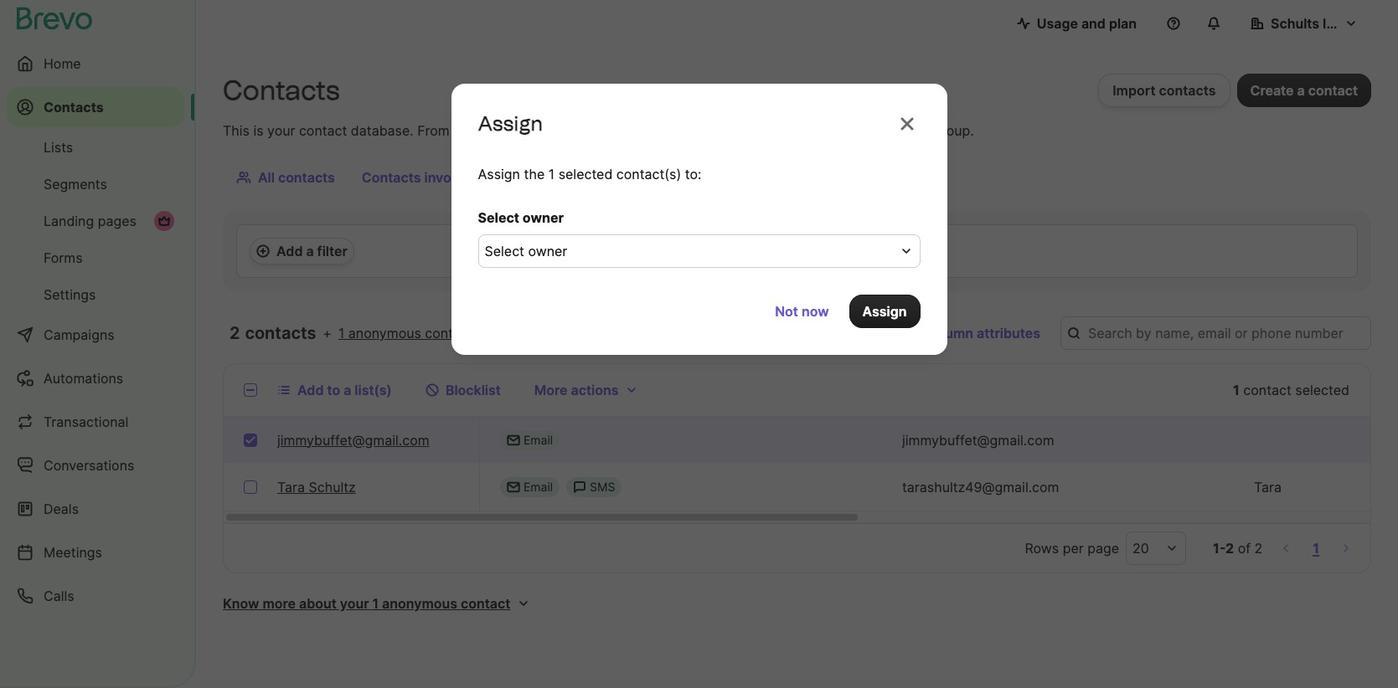 Task type: locate. For each thing, give the bounding box(es) containing it.
1 jimmybuffet@gmail.com from the left
[[277, 432, 429, 449]]

selected
[[558, 166, 613, 183], [1295, 382, 1350, 399]]

schults inc
[[1271, 15, 1342, 32]]

1 button
[[1310, 537, 1323, 560]]

0 horizontal spatial tara
[[277, 479, 305, 496]]

2 vertical spatial assign
[[862, 303, 907, 320]]

and left manage at the top of page
[[637, 122, 660, 139]]

1 horizontal spatial tara
[[1254, 479, 1282, 496]]

import contacts button
[[1098, 74, 1230, 107]]

0 vertical spatial select
[[478, 209, 519, 226]]

not now button
[[762, 295, 842, 328]]

assign
[[478, 111, 543, 136], [478, 166, 520, 183], [862, 303, 907, 320]]

0 vertical spatial to
[[685, 166, 698, 183]]

contacts inside button
[[362, 169, 421, 186]]

landing pages link
[[7, 204, 184, 238]]

add a filter button
[[250, 238, 354, 265]]

can
[[516, 122, 539, 139]]

this
[[223, 122, 250, 139]]

tara left schultz
[[277, 479, 305, 496]]

tara for tara schultz
[[277, 479, 305, 496]]

1 horizontal spatial and
[[1081, 15, 1106, 32]]

create a contact
[[1250, 82, 1358, 99]]

jimmybuffet@gmail.com up "tarashultz49@gmail.com"
[[902, 432, 1054, 449]]

2 horizontal spatial contacts
[[362, 169, 421, 186]]

1 email from the top
[[524, 433, 553, 447]]

0 horizontal spatial left___c25ys image
[[507, 481, 520, 494]]

a left filter
[[306, 243, 314, 260]]

a
[[1297, 82, 1305, 99], [922, 122, 930, 139], [306, 243, 314, 260], [344, 382, 351, 399]]

2 tara from the left
[[1254, 479, 1282, 496]]

1 right +
[[338, 325, 345, 342]]

more
[[263, 596, 296, 612]]

contacts involved in conversations
[[362, 169, 589, 186]]

contacts link
[[7, 87, 184, 127]]

import
[[1113, 82, 1156, 99]]

1-
[[1213, 540, 1226, 557]]

your right the is
[[267, 122, 295, 139]]

add inside add to a list(s) "button"
[[297, 382, 324, 399]]

tara
[[277, 479, 305, 496], [1254, 479, 1282, 496]]

and left 'plan' on the right of the page
[[1081, 15, 1106, 32]]

assign left the the
[[478, 166, 520, 183]]

view,
[[543, 122, 575, 139]]

2 left___c25ys image from the left
[[573, 481, 586, 494]]

2 horizontal spatial your
[[718, 122, 746, 139]]

contacts involved in conversations button
[[348, 161, 622, 194]]

1 vertical spatial contacts
[[278, 169, 335, 186]]

tara up 1-2 of 2
[[1254, 479, 1282, 496]]

to
[[685, 166, 698, 183], [327, 382, 340, 399]]

0 vertical spatial anonymous
[[348, 325, 421, 342]]

schults
[[1271, 15, 1320, 32]]

anonymous
[[348, 325, 421, 342], [382, 596, 457, 612]]

contacts
[[1159, 82, 1216, 99], [278, 169, 335, 186], [245, 323, 316, 343]]

1 horizontal spatial left___c25ys image
[[573, 481, 586, 494]]

your right about
[[340, 596, 369, 612]]

1 vertical spatial add
[[297, 382, 324, 399]]

1 right of
[[1313, 540, 1319, 557]]

1 anonymous contact link
[[338, 323, 473, 343]]

segments link
[[7, 168, 184, 201]]

contacts for import
[[1159, 82, 1216, 99]]

contacts left +
[[245, 323, 316, 343]]

to right "contact(s)"
[[685, 166, 698, 183]]

0 horizontal spatial and
[[637, 122, 660, 139]]

assign up edit
[[862, 303, 907, 320]]

blocklist
[[446, 382, 501, 399]]

all
[[258, 169, 275, 186]]

create a contact button
[[1237, 74, 1371, 107]]

contact
[[1308, 82, 1358, 99], [299, 122, 347, 139], [425, 325, 473, 342], [1244, 382, 1292, 399], [461, 596, 510, 612]]

2 email from the top
[[524, 480, 553, 494]]

contacts down database.
[[362, 169, 421, 186]]

sms
[[590, 480, 615, 494]]

0 horizontal spatial contacts
[[44, 99, 104, 116]]

actions
[[571, 382, 619, 399]]

home link
[[7, 44, 184, 84]]

conversations link
[[7, 446, 184, 486]]

conversations
[[497, 169, 589, 186]]

select owner down the the
[[478, 209, 564, 226]]

forms
[[44, 250, 83, 266]]

left___c25ys image
[[507, 481, 520, 494], [573, 481, 586, 494]]

contacts right import
[[1159, 82, 1216, 99]]

2 horizontal spatial 2
[[1254, 540, 1263, 557]]

1 left___c25ys image from the left
[[507, 481, 520, 494]]

per
[[1063, 540, 1084, 557]]

page
[[1088, 540, 1119, 557]]

jimmybuffet@gmail.com down add to a list(s)
[[277, 432, 429, 449]]

contacts up lists
[[44, 99, 104, 116]]

0 horizontal spatial jimmybuffet@gmail.com
[[277, 432, 429, 449]]

landing pages
[[44, 213, 136, 230]]

left___c25ys image down left___c25ys icon
[[507, 481, 520, 494]]

add for add to a list(s)
[[297, 382, 324, 399]]

contact inside button
[[1308, 82, 1358, 99]]

in
[[482, 169, 494, 186]]

1 horizontal spatial selected
[[1295, 382, 1350, 399]]

0 vertical spatial contacts
[[1159, 82, 1216, 99]]

deals
[[44, 501, 79, 518]]

1 vertical spatial owner
[[528, 243, 567, 260]]

1 vertical spatial select owner
[[485, 243, 567, 260]]

1 vertical spatial anonymous
[[382, 596, 457, 612]]

left___c25ys image left sms
[[573, 481, 586, 494]]

assign up the the
[[478, 111, 543, 136]]

2 vertical spatial contacts
[[245, 323, 316, 343]]

left___c25ys image for sms
[[573, 481, 586, 494]]

add down +
[[297, 382, 324, 399]]

contacts,
[[750, 122, 809, 139]]

0 vertical spatial and
[[1081, 15, 1106, 32]]

1 tara from the left
[[277, 479, 305, 496]]

of
[[1238, 540, 1251, 557]]

0 vertical spatial selected
[[558, 166, 613, 183]]

jimmybuffet@gmail.com
[[277, 432, 429, 449], [902, 432, 1054, 449]]

or
[[887, 122, 900, 139]]

import contacts
[[1113, 82, 1216, 99]]

your right manage at the top of page
[[718, 122, 746, 139]]

0 horizontal spatial selected
[[558, 166, 613, 183]]

transactional link
[[7, 402, 184, 442]]

tara schultz
[[277, 479, 356, 496]]

email
[[524, 433, 553, 447], [524, 480, 553, 494]]

database.
[[351, 122, 414, 139]]

attributes
[[977, 325, 1040, 342]]

0 horizontal spatial 2
[[230, 323, 241, 343]]

1 vertical spatial email
[[524, 480, 553, 494]]

the
[[524, 166, 545, 183]]

a right as at the top of the page
[[922, 122, 930, 139]]

to left list(s)
[[327, 382, 340, 399]]

contacts right all on the top of page
[[278, 169, 335, 186]]

blocklist button
[[412, 374, 514, 407]]

select owner down conversations
[[485, 243, 567, 260]]

settings link
[[7, 278, 184, 312]]

email left sms
[[524, 480, 553, 494]]

1 right the the
[[548, 166, 555, 183]]

select owner
[[478, 209, 564, 226], [485, 243, 567, 260]]

1 horizontal spatial jimmybuffet@gmail.com
[[902, 432, 1054, 449]]

email for tara schultz
[[524, 480, 553, 494]]

select inside popup button
[[485, 243, 524, 260]]

2 contacts + 1 anonymous contact
[[230, 323, 473, 343]]

automations link
[[7, 359, 184, 399]]

0 horizontal spatial to
[[327, 382, 340, 399]]

2
[[230, 323, 241, 343], [1226, 540, 1234, 557], [1254, 540, 1263, 557]]

plan
[[1109, 15, 1137, 32]]

email for jimmybuffet@gmail.com
[[524, 433, 553, 447]]

transactional
[[44, 414, 128, 431]]

a left list(s)
[[344, 382, 351, 399]]

contacts for 2
[[245, 323, 316, 343]]

1 vertical spatial to
[[327, 382, 340, 399]]

know more about your 1 anonymous contact
[[223, 596, 510, 612]]

email right left___c25ys icon
[[524, 433, 553, 447]]

0 vertical spatial add
[[276, 243, 303, 260]]

know more about your 1 anonymous contact link
[[223, 594, 531, 614]]

1 inside button
[[1313, 540, 1319, 557]]

a right the create
[[1297, 82, 1305, 99]]

schultz
[[309, 479, 356, 496]]

contacts up the is
[[223, 75, 340, 106]]

owner
[[523, 209, 564, 226], [528, 243, 567, 260]]

add inside add a filter button
[[276, 243, 303, 260]]

0 vertical spatial email
[[524, 433, 553, 447]]

1 vertical spatial select
[[485, 243, 524, 260]]

usage and plan button
[[1003, 7, 1150, 40]]

landing
[[44, 213, 94, 230]]

add left filter
[[276, 243, 303, 260]]

contacts
[[223, 75, 340, 106], [44, 99, 104, 116], [362, 169, 421, 186]]



Task type: vqa. For each thing, say whether or not it's contained in the screenshot.
Add a filter's ADD
yes



Task type: describe. For each thing, give the bounding box(es) containing it.
home
[[44, 55, 81, 72]]

usage
[[1037, 15, 1078, 32]]

this is your contact database. from here, you can view, organize and manage your contacts, individually or as a group.
[[223, 122, 974, 139]]

left___c25ys image for email
[[507, 481, 520, 494]]

as
[[904, 122, 918, 139]]

1 horizontal spatial to
[[685, 166, 698, 183]]

1 vertical spatial and
[[637, 122, 660, 139]]

you
[[489, 122, 512, 139]]

20 button
[[1126, 532, 1186, 565]]

:
[[698, 166, 702, 183]]

contact(s)
[[616, 166, 681, 183]]

now
[[802, 303, 829, 320]]

select owner button
[[478, 235, 920, 268]]

0 vertical spatial owner
[[523, 209, 564, 226]]

all contacts
[[258, 169, 335, 186]]

all contacts button
[[223, 161, 348, 194]]

1 horizontal spatial contacts
[[223, 75, 340, 106]]

select owner inside popup button
[[485, 243, 567, 260]]

usage and plan
[[1037, 15, 1137, 32]]

1 vertical spatial selected
[[1295, 382, 1350, 399]]

edit column attributes
[[897, 325, 1040, 342]]

individually
[[813, 122, 883, 139]]

add to a list(s) button
[[264, 374, 405, 407]]

a inside create a contact button
[[1297, 82, 1305, 99]]

conversations
[[44, 457, 134, 474]]

add for add a filter
[[276, 243, 303, 260]]

more actions button
[[521, 374, 652, 407]]

2 jimmybuffet@gmail.com from the left
[[902, 432, 1054, 449]]

owner inside popup button
[[528, 243, 567, 260]]

left___rvooi image
[[157, 214, 171, 228]]

column
[[926, 325, 974, 342]]

group.
[[933, 122, 974, 139]]

list(s)
[[355, 382, 392, 399]]

0 horizontal spatial your
[[267, 122, 295, 139]]

more actions
[[534, 382, 619, 399]]

deals link
[[7, 489, 184, 529]]

know
[[223, 596, 259, 612]]

1 right about
[[372, 596, 379, 612]]

organize
[[578, 122, 633, 139]]

assign inside button
[[862, 303, 907, 320]]

not
[[775, 303, 798, 320]]

20
[[1133, 540, 1149, 557]]

contacts for all
[[278, 169, 335, 186]]

a inside add to a list(s) "button"
[[344, 382, 351, 399]]

edit
[[897, 325, 922, 342]]

automations
[[44, 370, 123, 387]]

0 vertical spatial select owner
[[478, 209, 564, 226]]

contact inside 2 contacts + 1 anonymous contact
[[425, 325, 473, 342]]

not now
[[775, 303, 829, 320]]

here,
[[453, 122, 485, 139]]

1 down search by name, email or phone number 'search field'
[[1233, 382, 1240, 399]]

pages
[[98, 213, 136, 230]]

meetings link
[[7, 533, 184, 573]]

is
[[253, 122, 264, 139]]

1-2 of 2
[[1213, 540, 1263, 557]]

to inside "button"
[[327, 382, 340, 399]]

assign the 1 selected contact(s) to :
[[478, 166, 702, 183]]

1 contact selected
[[1233, 382, 1350, 399]]

1 horizontal spatial 2
[[1226, 540, 1234, 557]]

Search by name, email or phone number search field
[[1061, 317, 1371, 350]]

and inside button
[[1081, 15, 1106, 32]]

1 vertical spatial assign
[[478, 166, 520, 183]]

1 horizontal spatial your
[[340, 596, 369, 612]]

lists link
[[7, 131, 184, 164]]

a inside add a filter button
[[306, 243, 314, 260]]

add a filter
[[276, 243, 348, 260]]

edit column attributes button
[[864, 317, 1054, 350]]

campaigns
[[44, 327, 114, 343]]

forms link
[[7, 241, 184, 275]]

rows per page
[[1025, 540, 1119, 557]]

+
[[323, 325, 332, 342]]

0 vertical spatial assign
[[478, 111, 543, 136]]

from
[[417, 122, 450, 139]]

calls
[[44, 588, 74, 605]]

manage
[[664, 122, 715, 139]]

tara for tara
[[1254, 479, 1282, 496]]

meetings
[[44, 545, 102, 561]]

left___c25ys image
[[507, 434, 520, 447]]

lists
[[44, 139, 73, 156]]

filter
[[317, 243, 348, 260]]

tara schultz link
[[277, 478, 356, 498]]

calls link
[[7, 576, 184, 617]]

segments
[[44, 176, 107, 193]]

1 inside 2 contacts + 1 anonymous contact
[[338, 325, 345, 342]]

tarashultz49@gmail.com
[[902, 479, 1059, 496]]

settings
[[44, 287, 96, 303]]

more
[[534, 382, 568, 399]]

about
[[299, 596, 337, 612]]

jimmybuffet@gmail.com link
[[277, 430, 429, 450]]

assign button
[[849, 295, 920, 328]]

anonymous inside 2 contacts + 1 anonymous contact
[[348, 325, 421, 342]]

involved
[[424, 169, 479, 186]]



